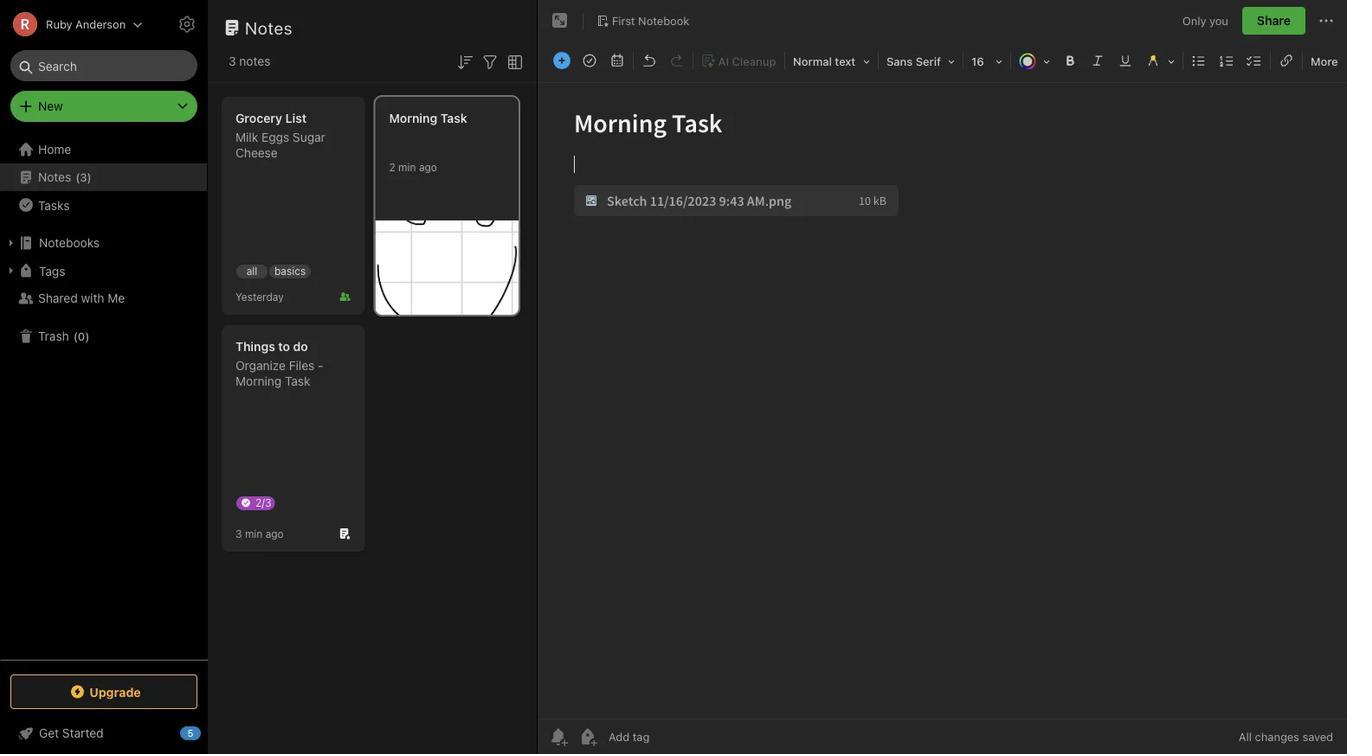 Task type: vqa. For each thing, say whether or not it's contained in the screenshot.
Add tag Icon
yes



Task type: describe. For each thing, give the bounding box(es) containing it.
expand note image
[[550, 10, 571, 31]]

notebooks
[[39, 236, 100, 250]]

new button
[[10, 91, 197, 122]]

Add tag field
[[607, 730, 737, 745]]

2/3
[[255, 497, 271, 509]]

serif
[[916, 55, 941, 68]]

notes for notes
[[245, 17, 293, 38]]

to
[[278, 340, 290, 354]]

task image
[[578, 48, 602, 73]]

cheese
[[236, 146, 278, 160]]

sans
[[887, 55, 913, 68]]

started
[[62, 727, 104, 741]]

1 horizontal spatial task
[[440, 111, 467, 126]]

home link
[[0, 136, 208, 164]]

notebook
[[638, 14, 689, 27]]

3 min ago
[[236, 528, 284, 540]]

tags
[[39, 264, 65, 278]]

Note Editor text field
[[538, 83, 1347, 719]]

Account field
[[0, 7, 143, 42]]

2
[[389, 161, 395, 173]]

bulleted list image
[[1187, 48, 1211, 73]]

tree containing home
[[0, 136, 208, 660]]

tasks
[[38, 198, 70, 212]]

3 inside notes ( 3 )
[[80, 171, 87, 184]]

saved
[[1303, 731, 1333, 744]]

Add filters field
[[480, 50, 500, 73]]

shared
[[38, 291, 78, 306]]

upgrade button
[[10, 675, 197, 710]]

all
[[1239, 731, 1252, 744]]

Font family field
[[881, 48, 961, 74]]

eggs
[[261, 130, 289, 145]]

note window element
[[538, 0, 1347, 755]]

( for notes
[[76, 171, 80, 184]]

sugar
[[293, 130, 325, 145]]

add a reminder image
[[548, 727, 569, 748]]

expand tags image
[[4, 264, 18, 278]]

ruby
[[46, 18, 72, 31]]

only you
[[1183, 14, 1229, 27]]

More actions field
[[1316, 7, 1337, 35]]

home
[[38, 142, 71, 157]]

share
[[1257, 13, 1291, 28]]

trash
[[38, 329, 69, 344]]

morning inside things to do organize files - morning task
[[236, 374, 282, 389]]

0
[[78, 330, 85, 343]]

) for notes
[[87, 171, 92, 184]]

ago for 2 min ago
[[419, 161, 437, 173]]

16
[[971, 55, 984, 68]]

numbered list image
[[1215, 48, 1239, 73]]

ruby anderson
[[46, 18, 126, 31]]

upgrade
[[89, 686, 141, 700]]

2 min ago
[[389, 161, 437, 173]]

More field
[[1305, 48, 1347, 74]]

first notebook button
[[590, 9, 696, 33]]

click to collapse image
[[201, 723, 214, 744]]

organize
[[236, 359, 286, 373]]

share button
[[1242, 7, 1306, 35]]

min for 3
[[245, 528, 263, 540]]

with
[[81, 291, 104, 306]]

first notebook
[[612, 14, 689, 27]]



Task type: locate. For each thing, give the bounding box(es) containing it.
min down the 2/3
[[245, 528, 263, 540]]

1 vertical spatial ago
[[266, 528, 284, 540]]

milk
[[236, 130, 258, 145]]

calendar event image
[[605, 48, 629, 73]]

Search text field
[[23, 50, 185, 81]]

( down home link
[[76, 171, 80, 184]]

ago
[[419, 161, 437, 173], [266, 528, 284, 540]]

notes ( 3 )
[[38, 170, 92, 184]]

0 vertical spatial task
[[440, 111, 467, 126]]

more
[[1311, 55, 1338, 68]]

notes for notes ( 3 )
[[38, 170, 71, 184]]

1 horizontal spatial min
[[398, 161, 416, 173]]

tasks button
[[0, 191, 207, 219]]

task inside things to do organize files - morning task
[[285, 374, 310, 389]]

0 vertical spatial notes
[[245, 17, 293, 38]]

0 vertical spatial min
[[398, 161, 416, 173]]

0 horizontal spatial notes
[[38, 170, 71, 184]]

1 horizontal spatial morning
[[389, 111, 437, 126]]

notes
[[239, 54, 270, 68]]

do
[[293, 340, 308, 354]]

files
[[289, 359, 315, 373]]

)
[[87, 171, 92, 184], [85, 330, 89, 343]]

1 horizontal spatial ago
[[419, 161, 437, 173]]

ago right 2
[[419, 161, 437, 173]]

) for trash
[[85, 330, 89, 343]]

trash ( 0 )
[[38, 329, 89, 344]]

0 vertical spatial 3
[[229, 54, 236, 68]]

changes
[[1255, 731, 1299, 744]]

min right 2
[[398, 161, 416, 173]]

grocery
[[236, 111, 282, 126]]

1 vertical spatial min
[[245, 528, 263, 540]]

all changes saved
[[1239, 731, 1333, 744]]

morning up "2 min ago"
[[389, 111, 437, 126]]

first
[[612, 14, 635, 27]]

Font color field
[[1013, 48, 1056, 74]]

morning
[[389, 111, 437, 126], [236, 374, 282, 389]]

None search field
[[23, 50, 185, 81]]

tags button
[[0, 257, 207, 285]]

( for trash
[[73, 330, 78, 343]]

3 for 3 notes
[[229, 54, 236, 68]]

1 vertical spatial )
[[85, 330, 89, 343]]

task down sort options field
[[440, 111, 467, 126]]

only
[[1183, 14, 1207, 27]]

morning down the organize
[[236, 374, 282, 389]]

notes
[[245, 17, 293, 38], [38, 170, 71, 184]]

1 vertical spatial 3
[[80, 171, 87, 184]]

things
[[236, 340, 275, 354]]

3 for 3 min ago
[[236, 528, 242, 540]]

) down home link
[[87, 171, 92, 184]]

yesterday
[[236, 291, 284, 303]]

tree
[[0, 136, 208, 660]]

expand notebooks image
[[4, 236, 18, 250]]

grocery list milk eggs sugar cheese
[[236, 111, 325, 160]]

notes down home
[[38, 170, 71, 184]]

min for 2
[[398, 161, 416, 173]]

Help and Learning task checklist field
[[0, 720, 208, 748]]

bold image
[[1058, 48, 1082, 73]]

Heading level field
[[787, 48, 876, 74]]

1 vertical spatial (
[[73, 330, 78, 343]]

thumbnail image
[[375, 221, 519, 315]]

more actions image
[[1316, 10, 1337, 31]]

1 vertical spatial morning
[[236, 374, 282, 389]]

min
[[398, 161, 416, 173], [245, 528, 263, 540]]

task down files
[[285, 374, 310, 389]]

all
[[246, 265, 257, 277]]

settings image
[[177, 14, 197, 35]]

0 horizontal spatial task
[[285, 374, 310, 389]]

Font size field
[[965, 48, 1009, 74]]

normal text
[[793, 55, 856, 68]]

add tag image
[[578, 727, 598, 748]]

normal
[[793, 55, 832, 68]]

task
[[440, 111, 467, 126], [285, 374, 310, 389]]

new
[[38, 99, 63, 113]]

Insert field
[[549, 48, 575, 73]]

0 horizontal spatial ago
[[266, 528, 284, 540]]

basics
[[274, 265, 306, 277]]

me
[[108, 291, 125, 306]]

3 notes
[[229, 54, 270, 68]]

shared with me
[[38, 291, 125, 306]]

add filters image
[[480, 52, 500, 73]]

-
[[318, 359, 323, 373]]

( inside notes ( 3 )
[[76, 171, 80, 184]]

you
[[1210, 14, 1229, 27]]

checklist image
[[1242, 48, 1267, 73]]

0 horizontal spatial min
[[245, 528, 263, 540]]

0 vertical spatial (
[[76, 171, 80, 184]]

3
[[229, 54, 236, 68], [80, 171, 87, 184], [236, 528, 242, 540]]

) inside notes ( 3 )
[[87, 171, 92, 184]]

notes up notes
[[245, 17, 293, 38]]

(
[[76, 171, 80, 184], [73, 330, 78, 343]]

( inside trash ( 0 )
[[73, 330, 78, 343]]

text
[[835, 55, 856, 68]]

2 vertical spatial 3
[[236, 528, 242, 540]]

View options field
[[500, 50, 526, 73]]

1 horizontal spatial notes
[[245, 17, 293, 38]]

ago down the 2/3
[[266, 528, 284, 540]]

underline image
[[1113, 48, 1138, 73]]

1 vertical spatial task
[[285, 374, 310, 389]]

get started
[[39, 727, 104, 741]]

list
[[285, 111, 307, 126]]

1 vertical spatial notes
[[38, 170, 71, 184]]

notes inside tree
[[38, 170, 71, 184]]

notebooks link
[[0, 229, 207, 257]]

sans serif
[[887, 55, 941, 68]]

italic image
[[1086, 48, 1110, 73]]

shared with me link
[[0, 285, 207, 313]]

0 vertical spatial morning
[[389, 111, 437, 126]]

) right the 'trash'
[[85, 330, 89, 343]]

ago for 3 min ago
[[266, 528, 284, 540]]

5
[[187, 729, 194, 740]]

0 vertical spatial )
[[87, 171, 92, 184]]

0 vertical spatial ago
[[419, 161, 437, 173]]

things to do organize files - morning task
[[236, 340, 323, 389]]

) inside trash ( 0 )
[[85, 330, 89, 343]]

( right the 'trash'
[[73, 330, 78, 343]]

undo image
[[637, 48, 661, 73]]

Sort options field
[[455, 50, 475, 73]]

0 horizontal spatial morning
[[236, 374, 282, 389]]

insert link image
[[1274, 48, 1299, 73]]

Highlight field
[[1139, 48, 1181, 74]]

get
[[39, 727, 59, 741]]

morning task
[[389, 111, 467, 126]]

anderson
[[75, 18, 126, 31]]



